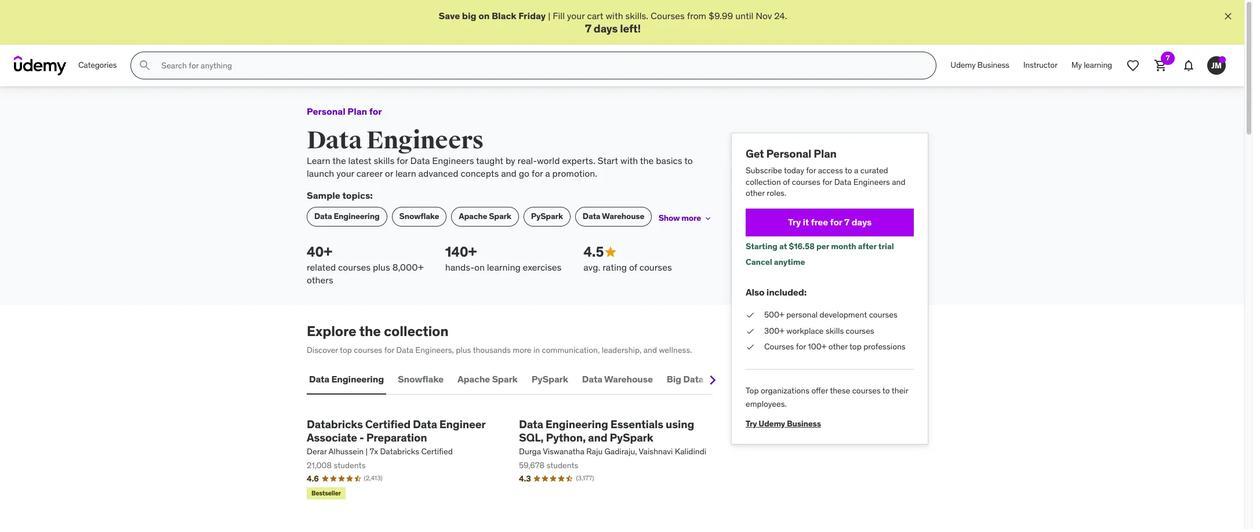 Task type: locate. For each thing, give the bounding box(es) containing it.
for down access
[[822, 177, 832, 187]]

the inside explore the collection discover top courses for data engineers, plus thousands more in communication, leadership, and wellness.
[[359, 323, 381, 341]]

1 horizontal spatial students
[[547, 460, 578, 471]]

try for try udemy business
[[746, 419, 757, 429]]

0 horizontal spatial 7
[[585, 22, 591, 36]]

1 horizontal spatial courses
[[764, 342, 794, 352]]

databricks certified data engineer associate - preparation link
[[307, 417, 500, 445]]

engineering up the viswanatha
[[546, 417, 608, 431]]

for
[[369, 106, 382, 117], [397, 155, 408, 166], [806, 165, 816, 176], [532, 168, 543, 179], [822, 177, 832, 187], [830, 216, 842, 228], [796, 342, 806, 352], [384, 345, 394, 356]]

students down the viswanatha
[[547, 460, 578, 471]]

skills up or
[[374, 155, 394, 166]]

cancel
[[746, 257, 772, 268]]

certified down engineer
[[421, 447, 453, 457]]

data inside the learn the latest skills for data engineers taught by real-world experts. start with the basics to launch your career or learn advanced concepts and go for a promotion.
[[410, 155, 430, 166]]

warehouse for the data warehouse link
[[602, 211, 644, 222]]

1 vertical spatial certified
[[421, 447, 453, 457]]

spark up 140+ hands-on learning exercises
[[489, 211, 511, 222]]

apache for apache spark button
[[457, 374, 490, 385]]

1 vertical spatial apache spark
[[457, 374, 518, 385]]

data engineering down sample topics: at left top
[[314, 211, 380, 222]]

and inside the learn the latest skills for data engineers taught by real-world experts. start with the basics to launch your career or learn advanced concepts and go for a promotion.
[[501, 168, 517, 179]]

at
[[779, 241, 787, 252]]

59,678
[[519, 460, 545, 471]]

the
[[332, 155, 346, 166], [640, 155, 654, 166], [359, 323, 381, 341]]

and inside data engineering essentials using sql, python, and pyspark durga viswanatha raju gadiraju, vaishnavi kalidindi 59,678 students
[[588, 431, 607, 445]]

for right free
[[830, 216, 842, 228]]

1 vertical spatial skills
[[826, 326, 844, 336]]

engineering down discover
[[331, 374, 384, 385]]

snowflake inside button
[[398, 374, 444, 385]]

personal up learn
[[307, 106, 346, 117]]

apache
[[459, 211, 487, 222], [457, 374, 490, 385]]

apache up 140+
[[459, 211, 487, 222]]

data warehouse for the data warehouse link
[[583, 211, 644, 222]]

warehouse for data warehouse button
[[604, 374, 653, 385]]

try it free for 7 days
[[788, 216, 872, 228]]

0 horizontal spatial students
[[334, 460, 366, 471]]

data up durga
[[519, 417, 543, 431]]

top left the 'professions'
[[850, 342, 862, 352]]

to inside "top organizations offer these courses to their employees."
[[883, 386, 890, 396]]

more inside button
[[682, 213, 701, 223]]

pyspark down in
[[532, 374, 568, 385]]

1 horizontal spatial learning
[[1084, 60, 1112, 70]]

data inside the 'databricks certified data engineer associate - preparation derar alhussein | 7x databricks certified 21,008 students'
[[413, 417, 437, 431]]

0 horizontal spatial |
[[366, 447, 368, 457]]

today
[[784, 165, 804, 176]]

your down latest on the left of the page
[[336, 168, 354, 179]]

1 students from the left
[[334, 460, 366, 471]]

xsmall image
[[703, 214, 713, 223], [746, 310, 755, 321], [746, 326, 755, 337]]

data engineering for the data engineering button
[[309, 374, 384, 385]]

0 vertical spatial xsmall image
[[703, 214, 713, 223]]

courses down the today
[[792, 177, 820, 187]]

roles.
[[767, 188, 787, 198]]

on down 140+
[[474, 261, 485, 273]]

top organizations offer these courses to their employees.
[[746, 386, 908, 409]]

1 horizontal spatial your
[[567, 10, 585, 21]]

courses inside get personal plan subscribe today for access to a curated collection of courses for data engineers and other roles.
[[792, 177, 820, 187]]

data warehouse for data warehouse button
[[582, 374, 653, 385]]

with inside the save big on black friday | fill your cart with skills. courses from $9.99 until nov 24. 7 days left!
[[606, 10, 623, 21]]

business down "top organizations offer these courses to their employees."
[[787, 419, 821, 429]]

promotion.
[[552, 168, 597, 179]]

to inside get personal plan subscribe today for access to a curated collection of courses for data engineers and other roles.
[[845, 165, 852, 176]]

learn
[[395, 168, 416, 179]]

data up the learn
[[410, 155, 430, 166]]

2 vertical spatial 7
[[844, 216, 850, 228]]

collection inside explore the collection discover top courses for data engineers, plus thousands more in communication, leadership, and wellness.
[[384, 323, 449, 341]]

more left in
[[513, 345, 532, 356]]

0 horizontal spatial top
[[340, 345, 352, 356]]

1 vertical spatial engineering
[[331, 374, 384, 385]]

personal
[[307, 106, 346, 117], [766, 147, 811, 161]]

preparation
[[366, 431, 427, 445]]

0 vertical spatial collection
[[746, 177, 781, 187]]

employees.
[[746, 399, 787, 409]]

pyspark for pyspark button
[[532, 374, 568, 385]]

0 vertical spatial personal
[[307, 106, 346, 117]]

raju
[[586, 447, 603, 457]]

shopping cart with 7 items image
[[1154, 59, 1168, 73]]

data engineering inside button
[[309, 374, 384, 385]]

2 vertical spatial engineering
[[546, 417, 608, 431]]

plus left thousands
[[456, 345, 471, 356]]

pyspark inside button
[[532, 374, 568, 385]]

courses up the data engineering button
[[354, 345, 382, 356]]

other left roles.
[[746, 188, 765, 198]]

derar
[[307, 447, 327, 457]]

xsmall image up xsmall image at the right of page
[[746, 326, 755, 337]]

7 up month
[[844, 216, 850, 228]]

2 horizontal spatial 7
[[1166, 53, 1170, 62]]

snowflake link
[[392, 207, 447, 227]]

1 horizontal spatial plan
[[814, 147, 837, 161]]

instructor link
[[1016, 52, 1065, 80]]

on for 140+
[[474, 261, 485, 273]]

snowflake for snowflake link
[[399, 211, 439, 222]]

apache down thousands
[[457, 374, 490, 385]]

try for try it free for 7 days
[[788, 216, 801, 228]]

spark inside button
[[492, 374, 518, 385]]

0 vertical spatial your
[[567, 10, 585, 21]]

learning
[[1084, 60, 1112, 70], [487, 261, 521, 273]]

cart
[[587, 10, 603, 21]]

try left it
[[788, 216, 801, 228]]

1 horizontal spatial other
[[829, 342, 848, 352]]

collection
[[746, 177, 781, 187], [384, 323, 449, 341]]

with right cart
[[606, 10, 623, 21]]

real-
[[518, 155, 537, 166]]

more
[[682, 213, 701, 223], [513, 345, 532, 356]]

the left basics
[[640, 155, 654, 166]]

offer
[[812, 386, 828, 396]]

1 vertical spatial |
[[366, 447, 368, 457]]

0 vertical spatial data warehouse
[[583, 211, 644, 222]]

of inside get personal plan subscribe today for access to a curated collection of courses for data engineers and other roles.
[[783, 177, 790, 187]]

courses right these
[[852, 386, 881, 396]]

learning left the exercises
[[487, 261, 521, 273]]

for right the today
[[806, 165, 816, 176]]

0 vertical spatial of
[[783, 177, 790, 187]]

databricks
[[307, 417, 363, 431], [380, 447, 419, 457]]

data left "engineers,"
[[396, 345, 413, 356]]

kalidindi
[[675, 447, 706, 457]]

engineers
[[366, 126, 484, 155], [432, 155, 474, 166], [853, 177, 890, 187]]

a down world
[[545, 168, 550, 179]]

black
[[492, 10, 516, 21]]

on for save
[[479, 10, 490, 21]]

1 horizontal spatial the
[[359, 323, 381, 341]]

after
[[858, 241, 877, 252]]

learning right my
[[1084, 60, 1112, 70]]

0 vertical spatial plus
[[373, 261, 390, 273]]

skills inside the learn the latest skills for data engineers taught by real-world experts. start with the basics to launch your career or learn advanced concepts and go for a promotion.
[[374, 155, 394, 166]]

personal up the today
[[766, 147, 811, 161]]

courses inside "top organizations offer these courses to their employees."
[[852, 386, 881, 396]]

1 vertical spatial apache
[[457, 374, 490, 385]]

courses down 300+ at the bottom of the page
[[764, 342, 794, 352]]

data warehouse up medium image
[[583, 211, 644, 222]]

anytime
[[774, 257, 805, 268]]

on inside the save big on black friday | fill your cart with skills. courses from $9.99 until nov 24. 7 days left!
[[479, 10, 490, 21]]

7
[[585, 22, 591, 36], [1166, 53, 1170, 62], [844, 216, 850, 228]]

save
[[439, 10, 460, 21]]

plus
[[373, 261, 390, 273], [456, 345, 471, 356]]

learn the latest skills for data engineers taught by real-world experts. start with the basics to launch your career or learn advanced concepts and go for a promotion.
[[307, 155, 693, 179]]

1 horizontal spatial a
[[854, 165, 859, 176]]

a left curated
[[854, 165, 859, 176]]

big data
[[667, 374, 704, 385]]

until
[[735, 10, 754, 21]]

apache inside button
[[457, 374, 490, 385]]

also included:
[[746, 286, 807, 298]]

warehouse down the leadership, at the bottom of page
[[604, 374, 653, 385]]

7 down cart
[[585, 22, 591, 36]]

0 vertical spatial apache
[[459, 211, 487, 222]]

engineering
[[334, 211, 380, 222], [331, 374, 384, 385], [546, 417, 608, 431]]

of right rating
[[629, 261, 637, 273]]

my learning link
[[1065, 52, 1119, 80]]

courses for 100+ other top professions
[[764, 342, 906, 352]]

0 vertical spatial snowflake
[[399, 211, 439, 222]]

skills up the courses for 100+ other top professions
[[826, 326, 844, 336]]

1 horizontal spatial days
[[852, 216, 872, 228]]

the right learn
[[332, 155, 346, 166]]

1 horizontal spatial collection
[[746, 177, 781, 187]]

data inside explore the collection discover top courses for data engineers, plus thousands more in communication, leadership, and wellness.
[[396, 345, 413, 356]]

plan up the "data engineers"
[[348, 106, 367, 117]]

0 horizontal spatial skills
[[374, 155, 394, 166]]

0 vertical spatial days
[[594, 22, 618, 36]]

0 horizontal spatial to
[[684, 155, 693, 166]]

data down communication,
[[582, 374, 602, 385]]

categories button
[[71, 52, 124, 80]]

of down the today
[[783, 177, 790, 187]]

1 vertical spatial databricks
[[380, 447, 419, 457]]

submit search image
[[138, 59, 152, 73]]

of
[[783, 177, 790, 187], [629, 261, 637, 273]]

2413 reviews element
[[364, 474, 383, 483]]

0 horizontal spatial plus
[[373, 261, 390, 273]]

0 vertical spatial udemy
[[951, 60, 976, 70]]

1 horizontal spatial personal
[[766, 147, 811, 161]]

databricks up alhussein on the bottom left of the page
[[307, 417, 363, 431]]

more right show
[[682, 213, 701, 223]]

40+ related courses plus 8,000+ others
[[307, 243, 424, 286]]

0 horizontal spatial try
[[746, 419, 757, 429]]

data engineering down discover
[[309, 374, 384, 385]]

data engineering
[[314, 211, 380, 222], [309, 374, 384, 385]]

0 vertical spatial more
[[682, 213, 701, 223]]

engineers inside get personal plan subscribe today for access to a curated collection of courses for data engineers and other roles.
[[853, 177, 890, 187]]

0 vertical spatial skills
[[374, 155, 394, 166]]

alhussein
[[329, 447, 364, 457]]

spark down thousands
[[492, 374, 518, 385]]

1 vertical spatial data warehouse
[[582, 374, 653, 385]]

1 vertical spatial xsmall image
[[746, 310, 755, 321]]

0 vertical spatial with
[[606, 10, 623, 21]]

0 horizontal spatial certified
[[365, 417, 411, 431]]

1 vertical spatial business
[[787, 419, 821, 429]]

to right access
[[845, 165, 852, 176]]

| left fill
[[548, 10, 551, 21]]

pyspark inside 'link'
[[531, 211, 563, 222]]

for inside explore the collection discover top courses for data engineers, plus thousands more in communication, leadership, and wellness.
[[384, 345, 394, 356]]

access
[[818, 165, 843, 176]]

1 horizontal spatial udemy
[[951, 60, 976, 70]]

$16.58
[[789, 241, 815, 252]]

days down cart
[[594, 22, 618, 36]]

your right fill
[[567, 10, 585, 21]]

pyspark up gadiraju,
[[610, 431, 653, 445]]

students inside the 'databricks certified data engineer associate - preparation derar alhussein | 7x databricks certified 21,008 students'
[[334, 460, 366, 471]]

0 vertical spatial apache spark
[[459, 211, 511, 222]]

data warehouse down the leadership, at the bottom of page
[[582, 374, 653, 385]]

0 vertical spatial engineering
[[334, 211, 380, 222]]

0 vertical spatial 7
[[585, 22, 591, 36]]

courses down development
[[846, 326, 874, 336]]

and
[[501, 168, 517, 179], [892, 177, 906, 187], [644, 345, 657, 356], [588, 431, 607, 445]]

0 vertical spatial try
[[788, 216, 801, 228]]

viswanatha
[[543, 447, 584, 457]]

these
[[830, 386, 850, 396]]

jm
[[1211, 60, 1222, 71]]

0 vertical spatial pyspark
[[531, 211, 563, 222]]

1 vertical spatial more
[[513, 345, 532, 356]]

0 vertical spatial plan
[[348, 106, 367, 117]]

sql,
[[519, 431, 544, 445]]

warehouse up medium image
[[602, 211, 644, 222]]

snowflake down "engineers,"
[[398, 374, 444, 385]]

you have alerts image
[[1219, 56, 1226, 63]]

to left 'their'
[[883, 386, 890, 396]]

associate
[[307, 431, 357, 445]]

data engineering essentials using sql, python, and pyspark link
[[519, 417, 713, 445]]

month
[[831, 241, 856, 252]]

concepts
[[461, 168, 499, 179]]

jm link
[[1203, 52, 1231, 80]]

snowflake for snowflake button
[[398, 374, 444, 385]]

explore the collection discover top courses for data engineers, plus thousands more in communication, leadership, and wellness.
[[307, 323, 692, 356]]

1 vertical spatial learning
[[487, 261, 521, 273]]

data left engineer
[[413, 417, 437, 431]]

warehouse inside button
[[604, 374, 653, 385]]

students down alhussein on the bottom left of the page
[[334, 460, 366, 471]]

40+
[[307, 243, 332, 261]]

collection up "engineers,"
[[384, 323, 449, 341]]

engineer
[[439, 417, 486, 431]]

0 horizontal spatial plan
[[348, 106, 367, 117]]

trial
[[878, 241, 894, 252]]

courses left from
[[651, 10, 685, 21]]

2 horizontal spatial to
[[883, 386, 890, 396]]

other right 100+
[[829, 342, 848, 352]]

for left "engineers,"
[[384, 345, 394, 356]]

0 vertical spatial courses
[[651, 10, 685, 21]]

business left the instructor
[[977, 60, 1009, 70]]

1 vertical spatial udemy
[[759, 419, 785, 429]]

hands-
[[445, 261, 474, 273]]

4.3
[[519, 474, 531, 484]]

engineering down topics:
[[334, 211, 380, 222]]

data inside data engineering essentials using sql, python, and pyspark durga viswanatha raju gadiraju, vaishnavi kalidindi 59,678 students
[[519, 417, 543, 431]]

1 horizontal spatial business
[[977, 60, 1009, 70]]

pyspark up the exercises
[[531, 211, 563, 222]]

1 horizontal spatial try
[[788, 216, 801, 228]]

courses
[[651, 10, 685, 21], [764, 342, 794, 352]]

apache spark down thousands
[[457, 374, 518, 385]]

data right big
[[683, 374, 704, 385]]

1 vertical spatial data engineering
[[309, 374, 384, 385]]

1 horizontal spatial skills
[[826, 326, 844, 336]]

courses inside explore the collection discover top courses for data engineers, plus thousands more in communication, leadership, and wellness.
[[354, 345, 382, 356]]

apache spark up 140+
[[459, 211, 511, 222]]

the right explore
[[359, 323, 381, 341]]

collection down subscribe
[[746, 177, 781, 187]]

to inside the learn the latest skills for data engineers taught by real-world experts. start with the basics to launch your career or learn advanced concepts and go for a promotion.
[[684, 155, 693, 166]]

0 vertical spatial data engineering
[[314, 211, 380, 222]]

certified
[[365, 417, 411, 431], [421, 447, 453, 457]]

1 vertical spatial your
[[336, 168, 354, 179]]

0 vertical spatial spark
[[489, 211, 511, 222]]

snowflake down the learn
[[399, 211, 439, 222]]

more inside explore the collection discover top courses for data engineers, plus thousands more in communication, leadership, and wellness.
[[513, 345, 532, 356]]

plan inside get personal plan subscribe today for access to a curated collection of courses for data engineers and other roles.
[[814, 147, 837, 161]]

1 horizontal spatial databricks
[[380, 447, 419, 457]]

1 horizontal spatial certified
[[421, 447, 453, 457]]

starting
[[746, 241, 778, 252]]

to right basics
[[684, 155, 693, 166]]

data engineering for data engineering link
[[314, 211, 380, 222]]

big
[[667, 374, 681, 385]]

udemy
[[951, 60, 976, 70], [759, 419, 785, 429]]

1 vertical spatial pyspark
[[532, 374, 568, 385]]

2 vertical spatial pyspark
[[610, 431, 653, 445]]

with
[[606, 10, 623, 21], [620, 155, 638, 166]]

databricks down preparation
[[380, 447, 419, 457]]

0 horizontal spatial days
[[594, 22, 618, 36]]

engineering inside button
[[331, 374, 384, 385]]

1 horizontal spatial more
[[682, 213, 701, 223]]

plus inside explore the collection discover top courses for data engineers, plus thousands more in communication, leadership, and wellness.
[[456, 345, 471, 356]]

1 horizontal spatial of
[[783, 177, 790, 187]]

xsmall image inside show more button
[[703, 214, 713, 223]]

xsmall image down "also"
[[746, 310, 755, 321]]

certified right the -
[[365, 417, 411, 431]]

the for collection
[[359, 323, 381, 341]]

1 horizontal spatial |
[[548, 10, 551, 21]]

| inside the save big on black friday | fill your cart with skills. courses from $9.99 until nov 24. 7 days left!
[[548, 10, 551, 21]]

0 horizontal spatial personal
[[307, 106, 346, 117]]

data warehouse inside button
[[582, 374, 653, 385]]

7 left notifications image at top
[[1166, 53, 1170, 62]]

plan
[[348, 106, 367, 117], [814, 147, 837, 161]]

0 horizontal spatial more
[[513, 345, 532, 356]]

24.
[[774, 10, 787, 21]]

0 horizontal spatial a
[[545, 168, 550, 179]]

1 vertical spatial spark
[[492, 374, 518, 385]]

1 vertical spatial personal
[[766, 147, 811, 161]]

0 horizontal spatial courses
[[651, 10, 685, 21]]

data down access
[[834, 177, 852, 187]]

friday
[[519, 10, 546, 21]]

top
[[850, 342, 862, 352], [340, 345, 352, 356]]

0 vertical spatial |
[[548, 10, 551, 21]]

1 vertical spatial other
[[829, 342, 848, 352]]

next image
[[703, 371, 722, 390]]

0 vertical spatial warehouse
[[602, 211, 644, 222]]

plan up access
[[814, 147, 837, 161]]

days inside the save big on black friday | fill your cart with skills. courses from $9.99 until nov 24. 7 days left!
[[594, 22, 618, 36]]

0 vertical spatial on
[[479, 10, 490, 21]]

2 horizontal spatial the
[[640, 155, 654, 166]]

1 vertical spatial collection
[[384, 323, 449, 341]]

| left 7x
[[366, 447, 368, 457]]

-
[[360, 431, 364, 445]]

per
[[817, 241, 829, 252]]

1 vertical spatial of
[[629, 261, 637, 273]]

1 horizontal spatial top
[[850, 342, 862, 352]]

days up after
[[852, 216, 872, 228]]

on inside 140+ hands-on learning exercises
[[474, 261, 485, 273]]

top right discover
[[340, 345, 352, 356]]

1 vertical spatial snowflake
[[398, 374, 444, 385]]

1 vertical spatial plan
[[814, 147, 837, 161]]

for up the learn
[[397, 155, 408, 166]]

0 vertical spatial other
[[746, 188, 765, 198]]

2 students from the left
[[547, 460, 578, 471]]

apache spark inside button
[[457, 374, 518, 385]]

xsmall image for 500+
[[746, 310, 755, 321]]

0 horizontal spatial udemy
[[759, 419, 785, 429]]

plus left 8,000+
[[373, 261, 390, 273]]

with right start
[[620, 155, 638, 166]]

1 horizontal spatial plus
[[456, 345, 471, 356]]

top inside explore the collection discover top courses for data engineers, plus thousands more in communication, leadership, and wellness.
[[340, 345, 352, 356]]

1 vertical spatial on
[[474, 261, 485, 273]]

xsmall image right the show more
[[703, 214, 713, 223]]

courses right related
[[338, 261, 371, 273]]

top for collection
[[340, 345, 352, 356]]

snowflake
[[399, 211, 439, 222], [398, 374, 444, 385]]



Task type: vqa. For each thing, say whether or not it's contained in the screenshot.
PHASE
no



Task type: describe. For each thing, give the bounding box(es) containing it.
others
[[307, 274, 333, 286]]

pyspark inside data engineering essentials using sql, python, and pyspark durga viswanatha raju gadiraju, vaishnavi kalidindi 59,678 students
[[610, 431, 653, 445]]

the for latest
[[332, 155, 346, 166]]

notifications image
[[1182, 59, 1196, 73]]

essentials
[[611, 417, 663, 431]]

career
[[357, 168, 383, 179]]

$9.99
[[709, 10, 733, 21]]

(2,413)
[[364, 474, 383, 483]]

your inside the learn the latest skills for data engineers taught by real-world experts. start with the basics to launch your career or learn advanced concepts and go for a promotion.
[[336, 168, 354, 179]]

launch
[[307, 168, 334, 179]]

rating
[[603, 261, 627, 273]]

save big on black friday | fill your cart with skills. courses from $9.99 until nov 24. 7 days left!
[[439, 10, 787, 36]]

fill
[[553, 10, 565, 21]]

data inside get personal plan subscribe today for access to a curated collection of courses for data engineers and other roles.
[[834, 177, 852, 187]]

organizations
[[761, 386, 810, 396]]

databricks certified data engineer associate - preparation derar alhussein | 7x databricks certified 21,008 students
[[307, 417, 486, 471]]

engineering for the data engineering button
[[331, 374, 384, 385]]

data engineering button
[[307, 366, 386, 394]]

and inside get personal plan subscribe today for access to a curated collection of courses for data engineers and other roles.
[[892, 177, 906, 187]]

with inside the learn the latest skills for data engineers taught by real-world experts. start with the basics to launch your career or learn advanced concepts and go for a promotion.
[[620, 155, 638, 166]]

your inside the save big on black friday | fill your cart with skills. courses from $9.99 until nov 24. 7 days left!
[[567, 10, 585, 21]]

advanced
[[418, 168, 458, 179]]

courses inside 40+ related courses plus 8,000+ others
[[338, 261, 371, 273]]

python,
[[546, 431, 586, 445]]

avg.
[[584, 261, 600, 273]]

tab navigation element
[[307, 366, 727, 395]]

data up 4.5
[[583, 211, 600, 222]]

7x
[[370, 447, 378, 457]]

leadership,
[[602, 345, 642, 356]]

top
[[746, 386, 759, 396]]

personal inside get personal plan subscribe today for access to a curated collection of courses for data engineers and other roles.
[[766, 147, 811, 161]]

data down sample
[[314, 211, 332, 222]]

21,008
[[307, 460, 332, 471]]

courses right rating
[[639, 261, 672, 273]]

subscribe
[[746, 165, 782, 176]]

included:
[[767, 286, 807, 298]]

udemy business link
[[944, 52, 1016, 80]]

data warehouse link
[[575, 207, 652, 227]]

1 vertical spatial days
[[852, 216, 872, 228]]

personal plan for
[[307, 106, 382, 117]]

for right go
[[532, 168, 543, 179]]

xsmall image
[[746, 342, 755, 353]]

gadiraju,
[[605, 447, 637, 457]]

engineering for data engineering link
[[334, 211, 380, 222]]

for left 100+
[[796, 342, 806, 352]]

apache spark for apache spark button
[[457, 374, 518, 385]]

in
[[533, 345, 540, 356]]

140+ hands-on learning exercises
[[445, 243, 562, 273]]

sample topics:
[[307, 190, 373, 201]]

engineering inside data engineering essentials using sql, python, and pyspark durga viswanatha raju gadiraju, vaishnavi kalidindi 59,678 students
[[546, 417, 608, 431]]

engineers inside the learn the latest skills for data engineers taught by real-world experts. start with the basics to launch your career or learn advanced concepts and go for a promotion.
[[432, 155, 474, 166]]

data down personal plan for
[[307, 126, 362, 155]]

medium image
[[604, 245, 618, 259]]

experts.
[[562, 155, 595, 166]]

a inside get personal plan subscribe today for access to a curated collection of courses for data engineers and other roles.
[[854, 165, 859, 176]]

courses up the 'professions'
[[869, 310, 898, 320]]

data engineering link
[[307, 207, 387, 227]]

wishlist image
[[1126, 59, 1140, 73]]

their
[[892, 386, 908, 396]]

basics
[[656, 155, 682, 166]]

pyspark for pyspark 'link'
[[531, 211, 563, 222]]

also
[[746, 286, 765, 298]]

discover
[[307, 345, 338, 356]]

instructor
[[1023, 60, 1058, 70]]

spark for apache spark link
[[489, 211, 511, 222]]

Search for anything text field
[[159, 56, 922, 75]]

other inside get personal plan subscribe today for access to a curated collection of courses for data engineers and other roles.
[[746, 188, 765, 198]]

curated
[[861, 165, 888, 176]]

my
[[1072, 60, 1082, 70]]

top for 100+
[[850, 342, 862, 352]]

taught
[[476, 155, 503, 166]]

left!
[[620, 22, 641, 36]]

500+ personal development courses
[[764, 310, 898, 320]]

spark for apache spark button
[[492, 374, 518, 385]]

140+
[[445, 243, 477, 261]]

learning inside 140+ hands-on learning exercises
[[487, 261, 521, 273]]

big data button
[[665, 366, 706, 394]]

| inside the 'databricks certified data engineer associate - preparation derar alhussein | 7x databricks certified 21,008 students'
[[366, 447, 368, 457]]

latest
[[348, 155, 371, 166]]

3177 reviews element
[[576, 474, 594, 483]]

data inside button
[[683, 374, 704, 385]]

from
[[687, 10, 706, 21]]

or
[[385, 168, 393, 179]]

1 horizontal spatial 7
[[844, 216, 850, 228]]

communication,
[[542, 345, 600, 356]]

0 horizontal spatial databricks
[[307, 417, 363, 431]]

world
[[537, 155, 560, 166]]

4.5
[[584, 243, 604, 261]]

show
[[659, 213, 680, 223]]

and inside explore the collection discover top courses for data engineers, plus thousands more in communication, leadership, and wellness.
[[644, 345, 657, 356]]

500+
[[764, 310, 784, 320]]

my learning
[[1072, 60, 1112, 70]]

by
[[506, 155, 515, 166]]

data engineers
[[307, 126, 484, 155]]

data engineering essentials using sql, python, and pyspark durga viswanatha raju gadiraju, vaishnavi kalidindi 59,678 students
[[519, 417, 706, 471]]

it
[[803, 216, 809, 228]]

go
[[519, 168, 529, 179]]

0 horizontal spatial business
[[787, 419, 821, 429]]

1 vertical spatial courses
[[764, 342, 794, 352]]

try udemy business
[[746, 419, 821, 429]]

pyspark link
[[524, 207, 571, 227]]

courses inside the save big on black friday | fill your cart with skills. courses from $9.99 until nov 24. 7 days left!
[[651, 10, 685, 21]]

durga
[[519, 447, 541, 457]]

get personal plan subscribe today for access to a curated collection of courses for data engineers and other roles.
[[746, 147, 906, 198]]

categories
[[78, 60, 117, 70]]

7 inside the save big on black friday | fill your cart with skills. courses from $9.99 until nov 24. 7 days left!
[[585, 22, 591, 36]]

related
[[307, 261, 336, 273]]

sample
[[307, 190, 340, 201]]

4.6
[[307, 474, 319, 484]]

data down discover
[[309, 374, 329, 385]]

a inside the learn the latest skills for data engineers taught by real-world experts. start with the basics to launch your career or learn advanced concepts and go for a promotion.
[[545, 168, 550, 179]]

bestseller
[[311, 490, 341, 498]]

collection inside get personal plan subscribe today for access to a curated collection of courses for data engineers and other roles.
[[746, 177, 781, 187]]

show more
[[659, 213, 701, 223]]

apache spark for apache spark link
[[459, 211, 511, 222]]

students inside data engineering essentials using sql, python, and pyspark durga viswanatha raju gadiraju, vaishnavi kalidindi 59,678 students
[[547, 460, 578, 471]]

topics:
[[342, 190, 373, 201]]

100+
[[808, 342, 827, 352]]

0 vertical spatial business
[[977, 60, 1009, 70]]

8,000+
[[392, 261, 424, 273]]

0 vertical spatial learning
[[1084, 60, 1112, 70]]

apache for apache spark link
[[459, 211, 487, 222]]

for up the "data engineers"
[[369, 106, 382, 117]]

close image
[[1222, 10, 1234, 22]]

learn
[[307, 155, 330, 166]]

apache spark button
[[455, 366, 520, 394]]

0 vertical spatial certified
[[365, 417, 411, 431]]

1 vertical spatial 7
[[1166, 53, 1170, 62]]

7 link
[[1147, 52, 1175, 80]]

skills.
[[625, 10, 648, 21]]

plus inside 40+ related courses plus 8,000+ others
[[373, 261, 390, 273]]

get
[[746, 147, 764, 161]]

wellness.
[[659, 345, 692, 356]]

udemy image
[[14, 56, 67, 75]]

xsmall image for 300+
[[746, 326, 755, 337]]

0 horizontal spatial of
[[629, 261, 637, 273]]

engineers,
[[415, 345, 454, 356]]

workplace
[[786, 326, 824, 336]]



